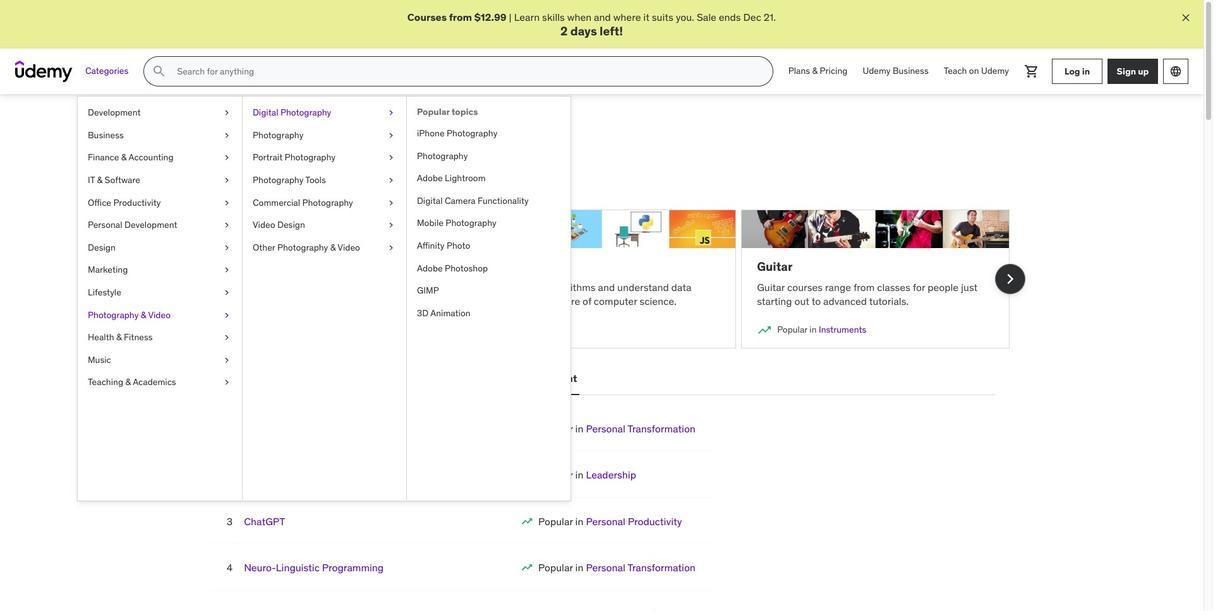 Task type: locate. For each thing, give the bounding box(es) containing it.
it & software
[[88, 174, 140, 186]]

transformation
[[628, 423, 696, 435], [628, 562, 696, 574]]

video down the video design link
[[338, 242, 360, 253]]

1 personal transformation link from the top
[[586, 423, 696, 435]]

udemy business link
[[855, 56, 936, 87]]

4
[[227, 562, 233, 574]]

0 vertical spatial video
[[253, 219, 275, 231]]

xsmall image for finance & accounting
[[222, 152, 232, 164]]

xsmall image inside personal development link
[[222, 219, 232, 232]]

marketing
[[88, 264, 128, 276]]

0 vertical spatial transformation
[[628, 423, 696, 435]]

popular in personal productivity
[[538, 515, 682, 528]]

personal transformation link up the leadership link
[[586, 423, 696, 435]]

xsmall image inside music link
[[222, 354, 232, 367]]

2 horizontal spatial from
[[854, 281, 875, 294]]

0 vertical spatial business
[[893, 65, 929, 77]]

xsmall image up 'machine'
[[222, 242, 232, 254]]

neuro-linguistic programming link
[[244, 562, 384, 574]]

xsmall image for business
[[222, 129, 232, 142]]

office productivity link
[[78, 192, 242, 214]]

use
[[209, 281, 227, 294]]

xsmall image for portrait photography
[[386, 152, 396, 164]]

xsmall image inside commercial photography link
[[386, 197, 396, 209]]

from
[[449, 11, 472, 23], [854, 281, 875, 294], [235, 295, 256, 308]]

adobe right your
[[417, 173, 443, 184]]

from up advanced on the right of page
[[854, 281, 875, 294]]

sale
[[697, 11, 717, 23]]

udemy
[[863, 65, 891, 77], [981, 65, 1009, 77]]

xsmall image inside marketing 'link'
[[222, 264, 232, 277]]

topics up 'iphone photography'
[[452, 106, 478, 118]]

0 vertical spatial productivity
[[113, 197, 161, 208]]

and
[[594, 11, 611, 23], [258, 125, 286, 144], [598, 281, 615, 294]]

personal productivity link
[[586, 515, 682, 528]]

skills inside courses from $12.99 | learn skills when and where it suits you. sale ends dec 21. 2 days left!
[[542, 11, 565, 23]]

xsmall image inside "it & software" link
[[222, 174, 232, 187]]

xsmall image inside health & fitness link
[[222, 332, 232, 344]]

& for fitness
[[116, 332, 122, 343]]

digital for digital photography
[[253, 107, 278, 118]]

learn inside learn to build algorithms and understand data structures at the core of computer science.
[[483, 281, 509, 294]]

1 adobe from the top
[[417, 173, 443, 184]]

& for pricing
[[812, 65, 818, 77]]

xsmall image for lifestyle
[[222, 287, 232, 299]]

learn for algorithms
[[483, 281, 509, 294]]

digital up mobile
[[417, 195, 443, 206]]

photography
[[280, 107, 331, 118], [447, 128, 498, 139], [253, 129, 304, 141], [417, 150, 468, 161], [285, 152, 336, 163], [253, 174, 304, 186], [302, 197, 353, 208], [446, 218, 496, 229], [277, 242, 328, 253], [88, 309, 139, 321]]

statistical
[[229, 281, 273, 294]]

skills up the 2
[[542, 11, 565, 23]]

1 horizontal spatial design
[[277, 219, 305, 231]]

photography & video link
[[78, 304, 242, 327]]

and up left!
[[594, 11, 611, 23]]

mobile
[[417, 218, 444, 229]]

xsmall image inside business link
[[222, 129, 232, 142]]

business
[[893, 65, 929, 77], [88, 129, 124, 141]]

0 vertical spatial topics
[[452, 106, 478, 118]]

instruments
[[819, 324, 866, 336]]

2 horizontal spatial video
[[338, 242, 360, 253]]

& right finance on the left top
[[121, 152, 127, 163]]

popular
[[417, 106, 450, 118], [194, 125, 255, 144], [230, 324, 260, 336], [777, 324, 808, 336], [538, 423, 573, 435], [538, 469, 573, 482], [538, 515, 573, 528], [538, 562, 573, 574]]

0 horizontal spatial personal development
[[88, 219, 177, 231]]

2 horizontal spatial learn
[[514, 11, 540, 23]]

0 horizontal spatial photography link
[[243, 124, 406, 147]]

photography link up lightroom
[[407, 145, 571, 168]]

1 vertical spatial video
[[338, 242, 360, 253]]

teaching & academics link
[[78, 372, 242, 394]]

xsmall image inside "development" link
[[222, 107, 232, 119]]

design down commercial photography
[[277, 219, 305, 231]]

development
[[88, 107, 141, 118], [124, 219, 177, 231], [513, 372, 577, 385]]

0 horizontal spatial learn
[[194, 161, 219, 174]]

1 horizontal spatial skills
[[542, 11, 565, 23]]

1 vertical spatial transformation
[[628, 562, 696, 574]]

& for software
[[97, 174, 103, 186]]

completely
[[272, 161, 322, 174]]

to
[[326, 281, 335, 294], [437, 281, 446, 294], [511, 281, 520, 294], [812, 295, 821, 308]]

to up structures at left
[[511, 281, 520, 294]]

& inside 'link'
[[330, 242, 336, 253]]

machine learning
[[209, 259, 311, 274]]

personal inside personal development link
[[88, 219, 122, 231]]

& up fitness
[[141, 309, 146, 321]]

popular in instruments
[[777, 324, 866, 336]]

xsmall image for music
[[222, 354, 232, 367]]

xsmall image down your
[[386, 174, 396, 187]]

1 vertical spatial guitar
[[757, 281, 785, 294]]

in down popular in personal productivity
[[575, 562, 584, 574]]

topics
[[452, 106, 478, 118], [358, 125, 404, 144]]

personal development for personal development button
[[468, 372, 577, 385]]

1 vertical spatial development
[[124, 219, 177, 231]]

xsmall image inside other photography & video 'link'
[[386, 242, 396, 254]]

use statistical probability to teach computers how to learn from data.
[[209, 281, 446, 308]]

1 guitar from the top
[[757, 259, 793, 274]]

in for the personal productivity 'link'
[[575, 515, 584, 528]]

popular in leadership
[[538, 469, 636, 482]]

xsmall image for it & software
[[222, 174, 232, 187]]

5 cell from the top
[[538, 608, 696, 612]]

guitar for guitar
[[757, 259, 793, 274]]

xsmall image inside photography tools link
[[386, 174, 396, 187]]

xsmall image down learn
[[222, 309, 232, 322]]

algorithms
[[483, 259, 547, 274]]

1 vertical spatial personal transformation link
[[586, 562, 696, 574]]

2 vertical spatial learn
[[483, 281, 509, 294]]

to inside guitar courses range from classes for people just starting out to advanced tutorials.
[[812, 295, 821, 308]]

teach
[[337, 281, 362, 294]]

build
[[523, 281, 545, 294]]

personal
[[88, 219, 122, 231], [468, 372, 510, 385], [586, 423, 625, 435], [586, 515, 625, 528], [586, 562, 625, 574]]

cell
[[538, 423, 696, 435], [538, 469, 636, 482], [538, 515, 682, 528], [538, 562, 696, 574], [538, 608, 696, 612]]

xsmall image left portrait
[[222, 152, 232, 164]]

1 horizontal spatial business
[[893, 65, 929, 77]]

learn right |
[[514, 11, 540, 23]]

something
[[222, 161, 270, 174]]

business left teach
[[893, 65, 929, 77]]

guitar inside guitar courses range from classes for people just starting out to advanced tutorials.
[[757, 281, 785, 294]]

in down data.
[[262, 324, 269, 336]]

portrait photography link
[[243, 147, 406, 169]]

affinity photo
[[417, 240, 470, 251]]

personal transformation link down the personal productivity 'link'
[[586, 562, 696, 574]]

to left the teach
[[326, 281, 335, 294]]

2 vertical spatial from
[[235, 295, 256, 308]]

1 vertical spatial from
[[854, 281, 875, 294]]

from down statistical
[[235, 295, 256, 308]]

& down the video design link
[[330, 242, 336, 253]]

popular in personal transformation up the leadership link
[[538, 423, 696, 435]]

learn up structures at left
[[483, 281, 509, 294]]

& for accounting
[[121, 152, 127, 163]]

adobe inside adobe photoshop link
[[417, 263, 443, 274]]

1 vertical spatial topics
[[358, 125, 404, 144]]

transformation for 2nd personal transformation link from the bottom of the page
[[628, 423, 696, 435]]

video
[[253, 219, 275, 231], [338, 242, 360, 253], [148, 309, 171, 321]]

video down lifestyle link
[[148, 309, 171, 321]]

in
[[1082, 66, 1090, 77], [262, 324, 269, 336], [810, 324, 817, 336], [575, 423, 584, 435], [575, 469, 584, 482], [575, 515, 584, 528], [575, 562, 584, 574]]

animation
[[430, 308, 471, 319]]

popular in image for popular in personal productivity
[[521, 515, 533, 528]]

photography up tools
[[285, 152, 336, 163]]

close image
[[1180, 11, 1192, 24]]

udemy right the "on"
[[981, 65, 1009, 77]]

& right health
[[116, 332, 122, 343]]

2 vertical spatial and
[[598, 281, 615, 294]]

0 horizontal spatial video
[[148, 309, 171, 321]]

2 guitar from the top
[[757, 281, 785, 294]]

chatgpt link
[[244, 515, 285, 528]]

xsmall image inside lifestyle link
[[222, 287, 232, 299]]

in right log
[[1082, 66, 1090, 77]]

xsmall image inside digital photography link
[[386, 107, 396, 119]]

0 vertical spatial skills
[[542, 11, 565, 23]]

1 vertical spatial adobe
[[417, 263, 443, 274]]

from inside courses from $12.99 | learn skills when and where it suits you. sale ends dec 21. 2 days left!
[[449, 11, 472, 23]]

0 vertical spatial personal transformation link
[[586, 423, 696, 435]]

0 vertical spatial guitar
[[757, 259, 793, 274]]

in down popular in leadership
[[575, 515, 584, 528]]

plans
[[788, 65, 810, 77]]

popular in
[[230, 324, 269, 336]]

0 horizontal spatial business
[[88, 129, 124, 141]]

productivity
[[113, 197, 161, 208], [628, 515, 682, 528]]

1 vertical spatial business
[[88, 129, 124, 141]]

up
[[1138, 66, 1149, 77]]

academics
[[133, 377, 176, 388]]

personal inside personal development button
[[468, 372, 510, 385]]

design link
[[78, 237, 242, 259]]

xsmall image inside portrait photography link
[[386, 152, 396, 164]]

1 horizontal spatial learn
[[483, 281, 509, 294]]

0 vertical spatial from
[[449, 11, 472, 23]]

adobe lightroom
[[417, 173, 486, 184]]

bestselling button
[[209, 364, 268, 394]]

xsmall image
[[222, 107, 232, 119], [386, 129, 396, 142], [222, 152, 232, 164], [386, 174, 396, 187], [222, 242, 232, 254], [222, 264, 232, 277], [222, 309, 232, 322], [222, 377, 232, 389]]

2 adobe from the top
[[417, 263, 443, 274]]

0 horizontal spatial udemy
[[863, 65, 891, 77]]

popular in personal transformation down popular in personal productivity
[[538, 562, 696, 574]]

0 vertical spatial and
[[594, 11, 611, 23]]

0 vertical spatial learn
[[514, 11, 540, 23]]

personal development for personal development link
[[88, 219, 177, 231]]

choose a language image
[[1170, 65, 1182, 78]]

2 vertical spatial development
[[513, 372, 577, 385]]

xsmall image inside photography & video link
[[222, 309, 232, 322]]

new
[[324, 161, 343, 174]]

other photography & video link
[[243, 237, 406, 259]]

in for 1st personal transformation link from the bottom of the page
[[575, 562, 584, 574]]

1 vertical spatial popular in personal transformation
[[538, 562, 696, 574]]

finance & accounting link
[[78, 147, 242, 169]]

0 horizontal spatial digital
[[253, 107, 278, 118]]

1 vertical spatial skills
[[455, 161, 478, 174]]

in left instruments link
[[810, 324, 817, 336]]

office productivity
[[88, 197, 161, 208]]

photography down digital camera functionality
[[446, 218, 496, 229]]

adobe inside 'adobe lightroom' link
[[417, 173, 443, 184]]

1 popular in personal transformation from the top
[[538, 423, 696, 435]]

3 cell from the top
[[538, 515, 682, 528]]

for
[[913, 281, 925, 294]]

1 vertical spatial personal development
[[468, 372, 577, 385]]

bestselling
[[211, 372, 266, 385]]

xsmall image inside 'design' link
[[222, 242, 232, 254]]

development inside button
[[513, 372, 577, 385]]

in left leadership
[[575, 469, 584, 482]]

music
[[88, 354, 111, 366]]

& right teaching on the left
[[125, 377, 131, 388]]

1 vertical spatial design
[[88, 242, 116, 253]]

guitar for guitar courses range from classes for people just starting out to advanced tutorials.
[[757, 281, 785, 294]]

digital
[[253, 107, 278, 118], [417, 195, 443, 206]]

categories button
[[78, 56, 136, 87]]

xsmall image inside finance & accounting link
[[222, 152, 232, 164]]

design up marketing
[[88, 242, 116, 253]]

ends
[[719, 11, 741, 23]]

or
[[345, 161, 354, 174]]

topics up improve
[[358, 125, 404, 144]]

to right how
[[437, 281, 446, 294]]

1 vertical spatial digital
[[417, 195, 443, 206]]

business inside business link
[[88, 129, 124, 141]]

to right out
[[812, 295, 821, 308]]

0 vertical spatial digital
[[253, 107, 278, 118]]

plans & pricing link
[[781, 56, 855, 87]]

0 vertical spatial personal development
[[88, 219, 177, 231]]

and up portrait
[[258, 125, 286, 144]]

business up finance on the left top
[[88, 129, 124, 141]]

learn
[[209, 295, 232, 308]]

xsmall image for office productivity
[[222, 197, 232, 209]]

1 horizontal spatial udemy
[[981, 65, 1009, 77]]

learn something completely new or improve your existing skills
[[194, 161, 478, 174]]

xsmall image up use
[[222, 264, 232, 277]]

1 horizontal spatial productivity
[[628, 515, 682, 528]]

udemy image
[[15, 61, 73, 82]]

and inside learn to build algorithms and understand data structures at the core of computer science.
[[598, 281, 615, 294]]

photoshop
[[445, 263, 488, 274]]

xsmall image for development
[[222, 107, 232, 119]]

learn left something
[[194, 161, 219, 174]]

it
[[643, 11, 650, 23]]

& right it
[[97, 174, 103, 186]]

adobe for adobe photoshop
[[417, 263, 443, 274]]

1 horizontal spatial topics
[[452, 106, 478, 118]]

skills right existing
[[455, 161, 478, 174]]

0 vertical spatial adobe
[[417, 173, 443, 184]]

xsmall image for teaching & academics
[[222, 377, 232, 389]]

from inside guitar courses range from classes for people just starting out to advanced tutorials.
[[854, 281, 875, 294]]

digital photography element
[[406, 97, 571, 501]]

xsmall image up something
[[222, 107, 232, 119]]

1 vertical spatial learn
[[194, 161, 219, 174]]

1 horizontal spatial digital
[[417, 195, 443, 206]]

video up other
[[253, 219, 275, 231]]

1 horizontal spatial personal development
[[468, 372, 577, 385]]

improve
[[357, 161, 393, 174]]

photography link up new
[[243, 124, 406, 147]]

1 horizontal spatial photography link
[[407, 145, 571, 168]]

1 horizontal spatial from
[[449, 11, 472, 23]]

affinity
[[417, 240, 445, 251]]

photography up portrait
[[253, 129, 304, 141]]

2 transformation from the top
[[628, 562, 696, 574]]

personal for 2nd personal transformation link from the bottom of the page
[[586, 423, 625, 435]]

1 transformation from the top
[[628, 423, 696, 435]]

and inside courses from $12.99 | learn skills when and where it suits you. sale ends dec 21. 2 days left!
[[594, 11, 611, 23]]

2 udemy from the left
[[981, 65, 1009, 77]]

digital up 'popular and trending topics'
[[253, 107, 278, 118]]

3
[[227, 515, 233, 528]]

adobe up how
[[417, 263, 443, 274]]

popular in image
[[209, 323, 225, 338], [757, 323, 772, 338], [521, 515, 533, 528], [521, 562, 533, 574]]

in up popular in leadership
[[575, 423, 584, 435]]

xsmall image down popular in
[[222, 377, 232, 389]]

xsmall image inside office productivity link
[[222, 197, 232, 209]]

xsmall image
[[386, 107, 396, 119], [222, 129, 232, 142], [386, 152, 396, 164], [222, 174, 232, 187], [222, 197, 232, 209], [386, 197, 396, 209], [222, 219, 232, 232], [386, 219, 396, 232], [386, 242, 396, 254], [222, 287, 232, 299], [222, 332, 232, 344], [222, 354, 232, 367]]

courses from $12.99 | learn skills when and where it suits you. sale ends dec 21. 2 days left!
[[407, 11, 776, 39]]

adobe lightroom link
[[407, 168, 571, 190]]

popular in personal transformation
[[538, 423, 696, 435], [538, 562, 696, 574]]

leadership
[[586, 469, 636, 482]]

xsmall image inside teaching & academics link
[[222, 377, 232, 389]]

xsmall image up your
[[386, 129, 396, 142]]

and up computer
[[598, 281, 615, 294]]

0 vertical spatial design
[[277, 219, 305, 231]]

xsmall image for photography & video
[[222, 309, 232, 322]]

when
[[567, 11, 592, 23]]

from left the $12.99 in the left of the page
[[449, 11, 472, 23]]

range
[[825, 281, 851, 294]]

& right plans
[[812, 65, 818, 77]]

xsmall image inside the video design link
[[386, 219, 396, 232]]

udemy right pricing
[[863, 65, 891, 77]]

2 popular in personal transformation from the top
[[538, 562, 696, 574]]

personal development inside button
[[468, 372, 577, 385]]

trending
[[289, 125, 355, 144]]

guitar
[[757, 259, 793, 274], [757, 281, 785, 294]]

photography up the learning
[[277, 242, 328, 253]]

&
[[812, 65, 818, 77], [121, 152, 127, 163], [97, 174, 103, 186], [330, 242, 336, 253], [141, 309, 146, 321], [116, 332, 122, 343], [125, 377, 131, 388]]

personal development link
[[78, 214, 242, 237]]

0 vertical spatial popular in personal transformation
[[538, 423, 696, 435]]

Search for anything text field
[[175, 61, 757, 82]]

1 udemy from the left
[[863, 65, 891, 77]]

0 horizontal spatial from
[[235, 295, 256, 308]]

health & fitness
[[88, 332, 153, 343]]



Task type: vqa. For each thing, say whether or not it's contained in the screenshot.
Personal Transformation Link
yes



Task type: describe. For each thing, give the bounding box(es) containing it.
$12.99
[[474, 11, 507, 23]]

dec
[[743, 11, 761, 23]]

3d animation
[[417, 308, 471, 319]]

computer
[[594, 295, 637, 308]]

other photography & video
[[253, 242, 360, 253]]

2 personal transformation link from the top
[[586, 562, 696, 574]]

popular in personal transformation for 2nd personal transformation link from the bottom of the page
[[538, 423, 696, 435]]

lifestyle link
[[78, 282, 242, 304]]

in for the leadership link
[[575, 469, 584, 482]]

existing
[[417, 161, 452, 174]]

photography link for portrait photography
[[243, 124, 406, 147]]

0 vertical spatial development
[[88, 107, 141, 118]]

mobile photography link
[[407, 213, 571, 235]]

photography up commercial
[[253, 174, 304, 186]]

1 vertical spatial and
[[258, 125, 286, 144]]

gimp link
[[407, 280, 571, 303]]

photography up adobe lightroom
[[417, 150, 468, 161]]

commercial photography
[[253, 197, 353, 208]]

mobile photography
[[417, 218, 496, 229]]

health
[[88, 332, 114, 343]]

photo
[[447, 240, 470, 251]]

& for video
[[141, 309, 146, 321]]

personal for the personal productivity 'link'
[[586, 515, 625, 528]]

adobe photoshop link
[[407, 258, 571, 280]]

affinity photo link
[[407, 235, 571, 258]]

4 cell from the top
[[538, 562, 696, 574]]

video inside 'link'
[[338, 242, 360, 253]]

software
[[105, 174, 140, 186]]

development for personal development button
[[513, 372, 577, 385]]

shopping cart with 0 items image
[[1024, 64, 1039, 79]]

0 horizontal spatial design
[[88, 242, 116, 253]]

teaching & academics
[[88, 377, 176, 388]]

finance
[[88, 152, 119, 163]]

it & software link
[[78, 169, 242, 192]]

xsmall image for other photography & video
[[386, 242, 396, 254]]

business link
[[78, 124, 242, 147]]

sign
[[1117, 66, 1136, 77]]

popular inside digital photography element
[[417, 106, 450, 118]]

classes
[[877, 281, 911, 294]]

xsmall image for personal development
[[222, 219, 232, 232]]

data
[[671, 281, 692, 294]]

xsmall image for photography tools
[[386, 174, 396, 187]]

neuro-linguistic programming
[[244, 562, 384, 574]]

music link
[[78, 349, 242, 372]]

udemy inside 'teach on udemy' link
[[981, 65, 1009, 77]]

carousel element
[[194, 195, 1025, 364]]

popular in image for popular in personal transformation
[[521, 562, 533, 574]]

just
[[961, 281, 978, 294]]

xsmall image for commercial photography
[[386, 197, 396, 209]]

xsmall image for marketing
[[222, 264, 232, 277]]

iphone photography
[[417, 128, 498, 139]]

computers
[[365, 281, 413, 294]]

teach on udemy
[[944, 65, 1009, 77]]

submit search image
[[152, 64, 167, 79]]

categories
[[85, 65, 128, 77]]

probability
[[276, 281, 323, 294]]

2 vertical spatial video
[[148, 309, 171, 321]]

photography & video
[[88, 309, 171, 321]]

instruments link
[[819, 324, 866, 336]]

3d
[[417, 308, 429, 319]]

where
[[613, 11, 641, 23]]

to inside learn to build algorithms and understand data structures at the core of computer science.
[[511, 281, 520, 294]]

photography down photography tools link
[[302, 197, 353, 208]]

portrait photography
[[253, 152, 336, 163]]

photography down popular topics
[[447, 128, 498, 139]]

pricing
[[820, 65, 848, 77]]

office
[[88, 197, 111, 208]]

sign up link
[[1108, 59, 1158, 84]]

photography up 'popular and trending topics'
[[280, 107, 331, 118]]

development link
[[78, 102, 242, 124]]

1 horizontal spatial video
[[253, 219, 275, 231]]

business inside udemy business link
[[893, 65, 929, 77]]

digital photography link
[[243, 102, 406, 124]]

in for 2nd personal transformation link from the bottom of the page
[[575, 423, 584, 435]]

3d animation link
[[407, 303, 571, 325]]

0 horizontal spatial topics
[[358, 125, 404, 144]]

fitness
[[124, 332, 153, 343]]

digital camera functionality link
[[407, 190, 571, 213]]

photography tools link
[[243, 169, 406, 192]]

0 horizontal spatial productivity
[[113, 197, 161, 208]]

of
[[583, 295, 591, 308]]

learn inside courses from $12.99 | learn skills when and where it suits you. sale ends dec 21. 2 days left!
[[514, 11, 540, 23]]

21.
[[764, 11, 776, 23]]

finance & accounting
[[88, 152, 174, 163]]

xsmall image for health & fitness
[[222, 332, 232, 344]]

photography link for adobe lightroom
[[407, 145, 571, 168]]

algorithms
[[547, 281, 596, 294]]

2 cell from the top
[[538, 469, 636, 482]]

accounting
[[129, 152, 174, 163]]

out
[[795, 295, 809, 308]]

personal for 1st personal transformation link from the bottom of the page
[[586, 562, 625, 574]]

chatgpt
[[244, 515, 285, 528]]

xsmall image for photography
[[386, 129, 396, 142]]

photography inside 'link'
[[277, 242, 328, 253]]

udemy business
[[863, 65, 929, 77]]

tutorials.
[[869, 295, 909, 308]]

in for instruments link
[[810, 324, 817, 336]]

structures
[[483, 295, 529, 308]]

& for academics
[[125, 377, 131, 388]]

popular in image for popular in instruments
[[757, 323, 772, 338]]

popular in personal transformation for 1st personal transformation link from the bottom of the page
[[538, 562, 696, 574]]

other
[[253, 242, 275, 253]]

camera
[[445, 195, 476, 206]]

learn for popular and trending topics
[[194, 161, 219, 174]]

photography up health & fitness
[[88, 309, 139, 321]]

adobe for adobe lightroom
[[417, 173, 443, 184]]

lightroom
[[445, 173, 486, 184]]

xsmall image for digital photography
[[386, 107, 396, 119]]

video design
[[253, 219, 305, 231]]

iphone
[[417, 128, 445, 139]]

teach on udemy link
[[936, 56, 1017, 87]]

neuro-
[[244, 562, 276, 574]]

topics inside digital photography element
[[452, 106, 478, 118]]

popular and trending topics
[[194, 125, 404, 144]]

health & fitness link
[[78, 327, 242, 349]]

development for personal development link
[[124, 219, 177, 231]]

xsmall image for design
[[222, 242, 232, 254]]

digital for digital camera functionality
[[417, 195, 443, 206]]

people
[[928, 281, 959, 294]]

transformation for 1st personal transformation link from the bottom of the page
[[628, 562, 696, 574]]

|
[[509, 11, 512, 23]]

from inside use statistical probability to teach computers how to learn from data.
[[235, 295, 256, 308]]

commercial photography link
[[243, 192, 406, 214]]

1 vertical spatial productivity
[[628, 515, 682, 528]]

udemy inside udemy business link
[[863, 65, 891, 77]]

log in
[[1065, 66, 1090, 77]]

marketing link
[[78, 259, 242, 282]]

next image
[[1000, 269, 1020, 289]]

at
[[532, 295, 541, 308]]

data.
[[258, 295, 281, 308]]

programming
[[322, 562, 384, 574]]

plans & pricing
[[788, 65, 848, 77]]

you.
[[676, 11, 694, 23]]

video design link
[[243, 214, 406, 237]]

0 horizontal spatial skills
[[455, 161, 478, 174]]

xsmall image for video design
[[386, 219, 396, 232]]

1 cell from the top
[[538, 423, 696, 435]]

linguistic
[[276, 562, 320, 574]]



